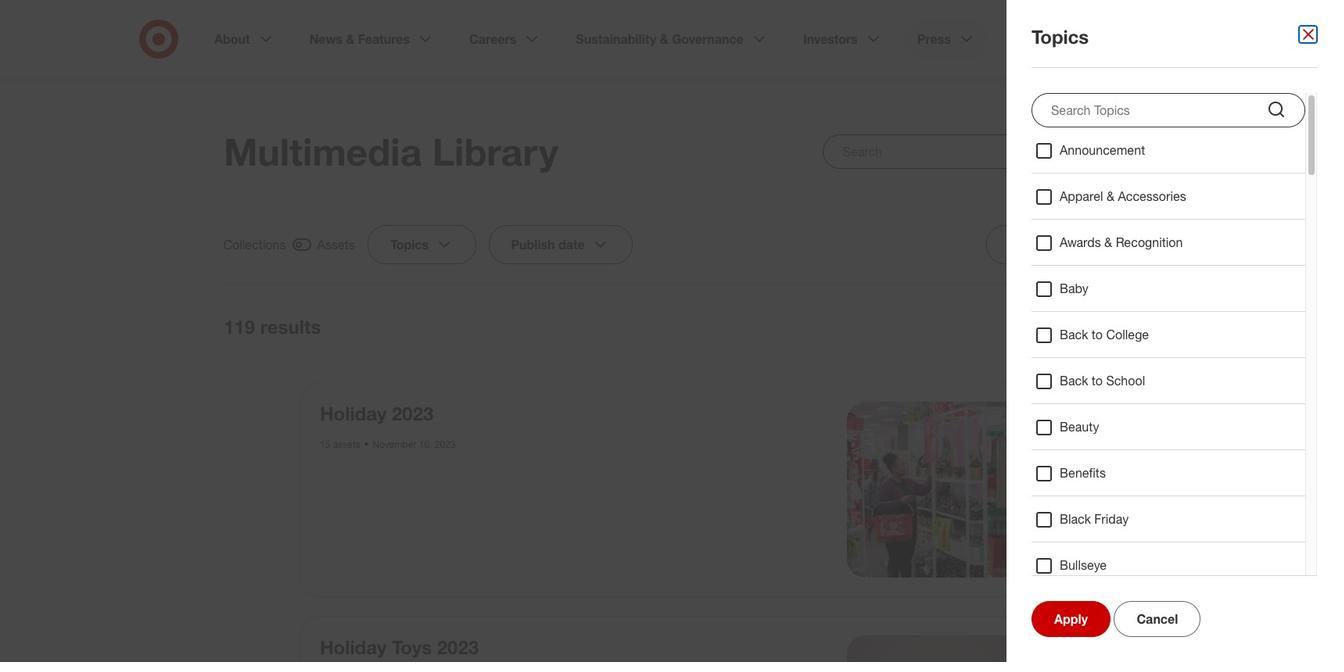 Task type: describe. For each thing, give the bounding box(es) containing it.
Back to School checkbox
[[1035, 372, 1054, 391]]

Search search field
[[823, 135, 1119, 169]]

accessories
[[1118, 189, 1186, 204]]

publish
[[512, 237, 555, 253]]

to for school
[[1092, 373, 1103, 389]]

multimedia library
[[224, 129, 558, 174]]

back for back to college
[[1060, 327, 1088, 343]]

topics inside dialog
[[1032, 25, 1089, 48]]

unchecked image
[[1075, 318, 1093, 336]]

back to school
[[1060, 373, 1145, 389]]

awards
[[1060, 235, 1101, 250]]

15
[[320, 439, 330, 451]]

cancel button
[[1114, 601, 1201, 637]]

friday
[[1095, 512, 1129, 527]]

Baby checkbox
[[1035, 280, 1054, 299]]

black
[[1060, 512, 1091, 527]]

holiday 2023
[[320, 402, 434, 426]]

bullseye
[[1060, 558, 1107, 573]]

apply button
[[1032, 601, 1111, 637]]

college
[[1106, 327, 1149, 343]]

holiday toys 2023
[[320, 636, 479, 659]]

date
[[559, 237, 585, 253]]

awards & recognition
[[1060, 235, 1183, 250]]

school
[[1106, 373, 1145, 389]]

apply
[[1054, 612, 1088, 627]]

library
[[432, 129, 558, 174]]

publish date button
[[489, 225, 633, 264]]

holiday for holiday 2023
[[320, 402, 387, 426]]

topics inside button
[[390, 237, 429, 253]]

Back to College checkbox
[[1035, 326, 1054, 345]]

assets
[[318, 237, 355, 253]]

topics dialog
[[0, 0, 1342, 663]]

back for back to school
[[1060, 373, 1088, 389]]

baby
[[1060, 281, 1089, 296]]

Black Friday checkbox
[[1035, 511, 1054, 530]]

cancel
[[1137, 612, 1178, 627]]

Benefits checkbox
[[1035, 465, 1054, 483]]

Awards & Recognition checkbox
[[1035, 234, 1054, 253]]



Task type: locate. For each thing, give the bounding box(es) containing it.
& right awards
[[1105, 235, 1112, 250]]

apparel & accessories
[[1060, 189, 1186, 204]]

2023 up november 10, 2023
[[392, 402, 434, 426]]

to left college
[[1092, 327, 1103, 343]]

0 vertical spatial to
[[1092, 327, 1103, 343]]

1 vertical spatial to
[[1092, 373, 1103, 389]]

toys
[[392, 636, 432, 659]]

1 vertical spatial topics
[[390, 237, 429, 253]]

1 vertical spatial &
[[1105, 235, 1112, 250]]

back right back to college checkbox
[[1060, 327, 1088, 343]]

0 vertical spatial holiday
[[320, 402, 387, 426]]

apparel
[[1060, 189, 1103, 204]]

holiday 2023 link
[[320, 402, 434, 426]]

2 back from the top
[[1060, 373, 1088, 389]]

to for college
[[1092, 327, 1103, 343]]

& for apparel
[[1107, 189, 1115, 204]]

Bullseye checkbox
[[1035, 557, 1054, 576]]

1 vertical spatial back
[[1060, 373, 1088, 389]]

0 horizontal spatial topics
[[390, 237, 429, 253]]

2 vertical spatial 2023
[[437, 636, 479, 659]]

back right 'back to school' checkbox
[[1060, 373, 1088, 389]]

119
[[224, 315, 255, 339]]

& right apparel
[[1107, 189, 1115, 204]]

back to college
[[1060, 327, 1149, 343]]

black friday
[[1060, 512, 1129, 527]]

1 horizontal spatial topics
[[1032, 25, 1089, 48]]

2 to from the top
[[1092, 373, 1103, 389]]

back
[[1060, 327, 1088, 343], [1060, 373, 1088, 389]]

beauty
[[1060, 419, 1099, 435]]

119 results
[[224, 315, 321, 339]]

Apparel & Accessories checkbox
[[1035, 188, 1054, 206]]

to left school
[[1092, 373, 1103, 389]]

0 vertical spatial back
[[1060, 327, 1088, 343]]

0 vertical spatial 2023
[[392, 402, 434, 426]]

1 vertical spatial 2023
[[435, 439, 456, 451]]

recognition
[[1116, 235, 1183, 250]]

2023 right 10,
[[435, 439, 456, 451]]

2023 for 10,
[[435, 439, 456, 451]]

publish date
[[512, 237, 585, 253]]

results
[[260, 315, 321, 339]]

to
[[1092, 327, 1103, 343], [1092, 373, 1103, 389]]

&
[[1107, 189, 1115, 204], [1105, 235, 1112, 250]]

a guest carrying a red target basket browses colorful holiday displays. image
[[847, 402, 1022, 578]]

Announcement checkbox
[[1035, 142, 1054, 160]]

checked image
[[293, 235, 311, 254]]

10,
[[419, 439, 432, 451]]

2023 right toys
[[437, 636, 479, 659]]

2023 for toys
[[437, 636, 479, 659]]

topics button
[[368, 225, 476, 264]]

announcement
[[1060, 142, 1145, 158]]

holiday left toys
[[320, 636, 387, 659]]

15 assets
[[320, 439, 360, 451]]

multimedia
[[224, 129, 422, 174]]

1 back from the top
[[1060, 327, 1088, 343]]

2 holiday from the top
[[320, 636, 387, 659]]

holiday toys 2023 link
[[320, 636, 479, 659]]

1 vertical spatial holiday
[[320, 636, 387, 659]]

holiday
[[320, 402, 387, 426], [320, 636, 387, 659]]

Beauty checkbox
[[1035, 418, 1054, 437]]

None checkbox
[[224, 235, 355, 255], [1050, 315, 1119, 339], [224, 235, 355, 255], [1050, 315, 1119, 339]]

1 to from the top
[[1092, 327, 1103, 343]]

november
[[373, 439, 416, 451]]

2023
[[392, 402, 434, 426], [435, 439, 456, 451], [437, 636, 479, 659]]

Search Topics search field
[[1032, 93, 1305, 127]]

& for awards
[[1105, 235, 1112, 250]]

benefits
[[1060, 465, 1106, 481]]

assets
[[333, 439, 360, 451]]

holiday up the assets
[[320, 402, 387, 426]]

november 10, 2023
[[373, 439, 456, 451]]

holiday for holiday toys 2023
[[320, 636, 387, 659]]

topics
[[1032, 25, 1089, 48], [390, 237, 429, 253]]

collections
[[224, 237, 286, 253]]

1 holiday from the top
[[320, 402, 387, 426]]

0 vertical spatial &
[[1107, 189, 1115, 204]]

0 vertical spatial topics
[[1032, 25, 1089, 48]]



Task type: vqa. For each thing, say whether or not it's contained in the screenshot.
the Holiday Toys 2023
yes



